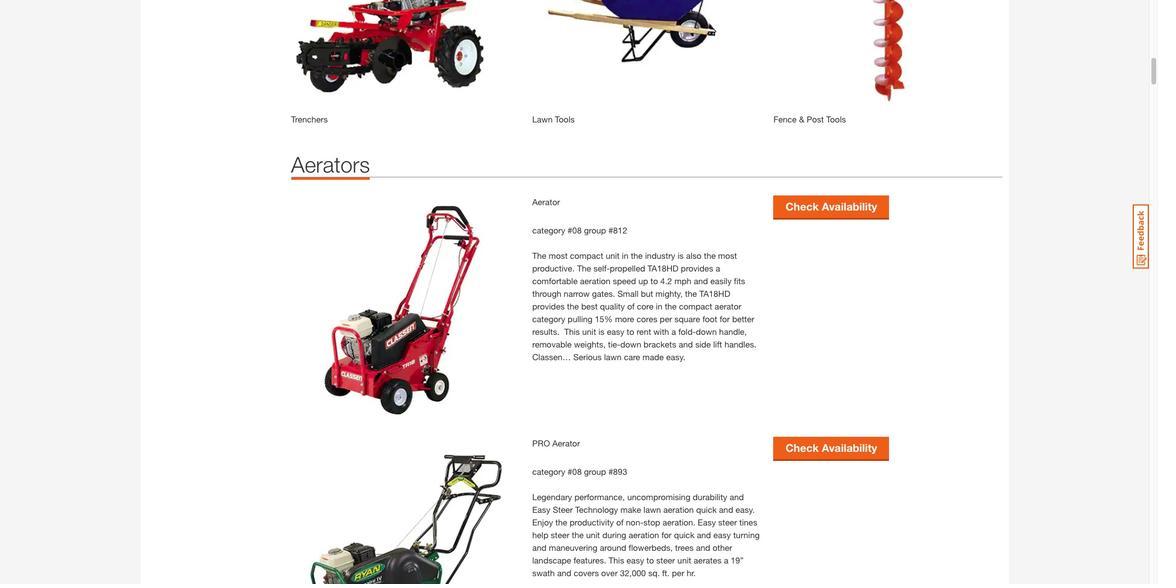 Task type: vqa. For each thing, say whether or not it's contained in the screenshot.
Add to Cart button
no



Task type: describe. For each thing, give the bounding box(es) containing it.
self-
[[594, 263, 610, 273]]

side
[[696, 339, 711, 349]]

best
[[581, 301, 598, 311]]

2 vertical spatial aeration
[[629, 530, 659, 540]]

trenchers image
[[291, 0, 520, 113]]

help
[[533, 530, 549, 540]]

fits
[[734, 276, 745, 286]]

easily
[[711, 276, 732, 286]]

0 vertical spatial steer
[[719, 517, 737, 527]]

core
[[637, 301, 654, 311]]

unit up self-
[[606, 250, 620, 261]]

during
[[603, 530, 627, 540]]

brackets
[[644, 339, 677, 349]]

the up propelled
[[631, 250, 643, 261]]

lawn
[[533, 114, 553, 124]]

0 horizontal spatial steer
[[551, 530, 570, 540]]

group for #812
[[584, 225, 606, 235]]

narrow
[[564, 288, 590, 299]]

around
[[600, 542, 627, 553]]

1 horizontal spatial easy
[[627, 555, 644, 565]]

covers
[[574, 568, 599, 578]]

pro aerator
[[533, 438, 580, 448]]

1 horizontal spatial easy
[[698, 517, 716, 527]]

ft.
[[662, 568, 670, 578]]

swath
[[533, 568, 555, 578]]

#893
[[609, 466, 628, 477]]

aeration.
[[663, 517, 696, 527]]

unit down "productivity"
[[586, 530, 600, 540]]

aerator
[[715, 301, 742, 311]]

the most compact unit in the industry is also the most productive. the self-propelled ta18hd provides a comfortable aeration speed up to 4.2 mph and easily fits through narrow gates. small but mighty, the ta18hd provides the best quality of core in the compact aerator category pulling 15% more cores per square foot for better results.  this unit is easy to rent with a fold-down handle, removable weights, tie-down brackets and side lift handles. classen… serious lawn care made easy.
[[533, 250, 757, 362]]

fence post tools image
[[774, 0, 1003, 113]]

32,000
[[620, 568, 646, 578]]

handle,
[[719, 326, 747, 337]]

2 check from the top
[[786, 441, 819, 455]]

1 horizontal spatial a
[[716, 263, 720, 273]]

#812
[[609, 225, 628, 235]]

0 horizontal spatial down
[[621, 339, 642, 349]]

0 vertical spatial easy
[[533, 504, 551, 515]]

per inside legendary performance, uncompromising durability and easy steer technology make lawn aeration quick and easy. enjoy the productivity of non-stop aeration. easy steer tines help steer the unit during aeration for quick and easy turning and maneuvering around flowerbeds, trees and other landscape features. this easy to steer unit aerates a 19" swath and covers over 32,000 sq. ft. per hr.
[[672, 568, 685, 578]]

post
[[807, 114, 824, 124]]

1 horizontal spatial ta18hd
[[700, 288, 731, 299]]

this inside the most compact unit in the industry is also the most productive. the self-propelled ta18hd provides a comfortable aeration speed up to 4.2 mph and easily fits through narrow gates. small but mighty, the ta18hd provides the best quality of core in the compact aerator category pulling 15% more cores per square foot for better results.  this unit is easy to rent with a fold-down handle, removable weights, tie-down brackets and side lift handles. classen… serious lawn care made easy.
[[564, 326, 580, 337]]

propelled
[[610, 263, 645, 273]]

1 horizontal spatial provides
[[681, 263, 714, 273]]

small
[[618, 288, 639, 299]]

pro
[[533, 438, 550, 448]]

#08 for most
[[568, 225, 582, 235]]

1 check availability link from the top
[[774, 195, 890, 218]]

2 availability from the top
[[822, 441, 878, 455]]

care
[[624, 352, 640, 362]]

1 vertical spatial easy
[[714, 530, 731, 540]]

legendary performance, uncompromising durability and easy steer technology make lawn aeration quick and easy. enjoy the productivity of non-stop aeration. easy steer tines help steer the unit during aeration for quick and easy turning and maneuvering around flowerbeds, trees and other landscape features. this easy to steer unit aerates a 19" swath and covers over 32,000 sq. ft. per hr.
[[533, 492, 760, 578]]

&
[[799, 114, 805, 124]]

non-
[[626, 517, 644, 527]]

also
[[686, 250, 702, 261]]

0 horizontal spatial provides
[[533, 301, 565, 311]]

cores
[[637, 314, 658, 324]]

unit down trees
[[678, 555, 692, 565]]

over
[[601, 568, 618, 578]]

feedback link image
[[1133, 204, 1150, 269]]

features.
[[574, 555, 607, 565]]

0 horizontal spatial in
[[622, 250, 629, 261]]

4.2
[[661, 276, 672, 286]]

0 vertical spatial aerator
[[533, 197, 560, 207]]

technology
[[575, 504, 618, 515]]

gates.
[[592, 288, 615, 299]]

aerates
[[694, 555, 722, 565]]

aerator link
[[533, 197, 560, 207]]

make
[[621, 504, 641, 515]]

lawn tools link
[[533, 114, 575, 124]]

pro aerator image
[[291, 437, 520, 584]]

2 vertical spatial steer
[[657, 555, 675, 565]]

productive.
[[533, 263, 575, 273]]

mph
[[675, 276, 692, 286]]

19"
[[731, 555, 744, 565]]

lawn tools
[[533, 114, 575, 124]]

0 vertical spatial ta18hd
[[648, 263, 679, 273]]

2 tools from the left
[[827, 114, 846, 124]]

the down the steer
[[556, 517, 568, 527]]

hr.
[[687, 568, 696, 578]]

sq.
[[648, 568, 660, 578]]

made
[[643, 352, 664, 362]]

lift
[[714, 339, 722, 349]]

more
[[615, 314, 635, 324]]

uncompromising
[[627, 492, 691, 502]]

1 most from the left
[[549, 250, 568, 261]]

category #08 group #893
[[533, 466, 628, 477]]

lawn tools image
[[533, 0, 762, 113]]

through
[[533, 288, 562, 299]]

1 vertical spatial is
[[599, 326, 605, 337]]

removable
[[533, 339, 572, 349]]

1 horizontal spatial the
[[577, 263, 591, 273]]

of inside the most compact unit in the industry is also the most productive. the self-propelled ta18hd provides a comfortable aeration speed up to 4.2 mph and easily fits through narrow gates. small but mighty, the ta18hd provides the best quality of core in the compact aerator category pulling 15% more cores per square foot for better results.  this unit is easy to rent with a fold-down handle, removable weights, tie-down brackets and side lift handles. classen… serious lawn care made easy.
[[627, 301, 635, 311]]

pulling
[[568, 314, 593, 324]]

0 horizontal spatial quick
[[674, 530, 695, 540]]

up
[[639, 276, 648, 286]]

better
[[732, 314, 755, 324]]

1 check from the top
[[786, 200, 819, 213]]

productivity
[[570, 517, 614, 527]]



Task type: locate. For each thing, give the bounding box(es) containing it.
1 vertical spatial check availability
[[786, 441, 878, 455]]

0 horizontal spatial easy
[[533, 504, 551, 515]]

1 check availability from the top
[[786, 200, 878, 213]]

easy. up "tines" at bottom right
[[736, 504, 755, 515]]

the up productive.
[[533, 250, 547, 261]]

provides
[[681, 263, 714, 273], [533, 301, 565, 311]]

0 vertical spatial per
[[660, 314, 672, 324]]

1 horizontal spatial of
[[627, 301, 635, 311]]

other
[[713, 542, 732, 553]]

steer left "tines" at bottom right
[[719, 517, 737, 527]]

compact
[[570, 250, 604, 261], [679, 301, 713, 311]]

square
[[675, 314, 700, 324]]

to right 'up'
[[651, 276, 658, 286]]

compact up 'square'
[[679, 301, 713, 311]]

1 vertical spatial compact
[[679, 301, 713, 311]]

0 vertical spatial a
[[716, 263, 720, 273]]

group
[[584, 225, 606, 235], [584, 466, 606, 477]]

ta18hd
[[648, 263, 679, 273], [700, 288, 731, 299]]

to down flowerbeds,
[[647, 555, 654, 565]]

category for pro aerator
[[533, 466, 566, 477]]

in right core
[[656, 301, 663, 311]]

0 vertical spatial group
[[584, 225, 606, 235]]

aerator right pro
[[553, 438, 580, 448]]

1 vertical spatial easy
[[698, 517, 716, 527]]

this
[[564, 326, 580, 337], [609, 555, 625, 565]]

1 horizontal spatial for
[[720, 314, 730, 324]]

2 check availability link from the top
[[774, 437, 890, 459]]

most up productive.
[[549, 250, 568, 261]]

fence & post tools link
[[774, 114, 846, 124]]

0 horizontal spatial most
[[549, 250, 568, 261]]

trenchers link
[[291, 114, 328, 124]]

stop
[[644, 517, 661, 527]]

check
[[786, 200, 819, 213], [786, 441, 819, 455]]

serious
[[573, 352, 602, 362]]

0 horizontal spatial the
[[533, 250, 547, 261]]

easy up enjoy
[[533, 504, 551, 515]]

tools
[[555, 114, 575, 124], [827, 114, 846, 124]]

easy.
[[666, 352, 686, 362], [736, 504, 755, 515]]

easy. down brackets in the bottom right of the page
[[666, 352, 686, 362]]

a left 19"
[[724, 555, 729, 565]]

most
[[549, 250, 568, 261], [718, 250, 737, 261]]

rent
[[637, 326, 651, 337]]

maneuvering
[[549, 542, 598, 553]]

performance,
[[575, 492, 625, 502]]

2 horizontal spatial steer
[[719, 517, 737, 527]]

2 vertical spatial category
[[533, 466, 566, 477]]

1 vertical spatial for
[[662, 530, 672, 540]]

quick up trees
[[674, 530, 695, 540]]

0 horizontal spatial is
[[599, 326, 605, 337]]

1 horizontal spatial lawn
[[644, 504, 661, 515]]

category down "aerator" link
[[533, 225, 566, 235]]

1 vertical spatial steer
[[551, 530, 570, 540]]

lawn down tie- at the bottom
[[604, 352, 622, 362]]

1 horizontal spatial down
[[696, 326, 717, 337]]

1 vertical spatial to
[[627, 326, 635, 337]]

of up the during
[[617, 517, 624, 527]]

0 horizontal spatial easy.
[[666, 352, 686, 362]]

for inside legendary performance, uncompromising durability and easy steer technology make lawn aeration quick and easy. enjoy the productivity of non-stop aeration. easy steer tines help steer the unit during aeration for quick and easy turning and maneuvering around flowerbeds, trees and other landscape features. this easy to steer unit aerates a 19" swath and covers over 32,000 sq. ft. per hr.
[[662, 530, 672, 540]]

1 horizontal spatial compact
[[679, 301, 713, 311]]

0 vertical spatial is
[[678, 250, 684, 261]]

the down narrow
[[567, 301, 579, 311]]

1 vertical spatial of
[[617, 517, 624, 527]]

easy
[[607, 326, 625, 337], [714, 530, 731, 540], [627, 555, 644, 565]]

of
[[627, 301, 635, 311], [617, 517, 624, 527]]

per inside the most compact unit in the industry is also the most productive. the self-propelled ta18hd provides a comfortable aeration speed up to 4.2 mph and easily fits through narrow gates. small but mighty, the ta18hd provides the best quality of core in the compact aerator category pulling 15% more cores per square foot for better results.  this unit is easy to rent with a fold-down handle, removable weights, tie-down brackets and side lift handles. classen… serious lawn care made easy.
[[660, 314, 672, 324]]

in up propelled
[[622, 250, 629, 261]]

the right the also
[[704, 250, 716, 261]]

easy
[[533, 504, 551, 515], [698, 517, 716, 527]]

0 vertical spatial lawn
[[604, 352, 622, 362]]

easy down durability
[[698, 517, 716, 527]]

in
[[622, 250, 629, 261], [656, 301, 663, 311]]

2 horizontal spatial a
[[724, 555, 729, 565]]

ta18hd down industry
[[648, 263, 679, 273]]

aeration inside the most compact unit in the industry is also the most productive. the self-propelled ta18hd provides a comfortable aeration speed up to 4.2 mph and easily fits through narrow gates. small but mighty, the ta18hd provides the best quality of core in the compact aerator category pulling 15% more cores per square foot for better results.  this unit is easy to rent with a fold-down handle, removable weights, tie-down brackets and side lift handles. classen… serious lawn care made easy.
[[580, 276, 611, 286]]

1 vertical spatial in
[[656, 301, 663, 311]]

provides down through
[[533, 301, 565, 311]]

0 vertical spatial check
[[786, 200, 819, 213]]

3 category from the top
[[533, 466, 566, 477]]

to
[[651, 276, 658, 286], [627, 326, 635, 337], [647, 555, 654, 565]]

trees
[[675, 542, 694, 553]]

down
[[696, 326, 717, 337], [621, 339, 642, 349]]

easy. inside legendary performance, uncompromising durability and easy steer technology make lawn aeration quick and easy. enjoy the productivity of non-stop aeration. easy steer tines help steer the unit during aeration for quick and easy turning and maneuvering around flowerbeds, trees and other landscape features. this easy to steer unit aerates a 19" swath and covers over 32,000 sq. ft. per hr.
[[736, 504, 755, 515]]

group left '#812'
[[584, 225, 606, 235]]

landscape
[[533, 555, 571, 565]]

1 horizontal spatial in
[[656, 301, 663, 311]]

per right ft. at the bottom of page
[[672, 568, 685, 578]]

foot
[[703, 314, 718, 324]]

legendary
[[533, 492, 572, 502]]

aerators
[[291, 151, 370, 177]]

provides down the also
[[681, 263, 714, 273]]

2 vertical spatial easy
[[627, 555, 644, 565]]

handles.
[[725, 339, 757, 349]]

group left #893
[[584, 466, 606, 477]]

2 #08 from the top
[[568, 466, 582, 477]]

pro aerator link
[[533, 438, 580, 448]]

most up easily
[[718, 250, 737, 261]]

a right with
[[672, 326, 676, 337]]

1 vertical spatial lawn
[[644, 504, 661, 515]]

1 horizontal spatial this
[[609, 555, 625, 565]]

weights,
[[574, 339, 606, 349]]

tie-
[[608, 339, 621, 349]]

trenchers
[[291, 114, 328, 124]]

category down through
[[533, 314, 566, 324]]

a inside legendary performance, uncompromising durability and easy steer technology make lawn aeration quick and easy. enjoy the productivity of non-stop aeration. easy steer tines help steer the unit during aeration for quick and easy turning and maneuvering around flowerbeds, trees and other landscape features. this easy to steer unit aerates a 19" swath and covers over 32,000 sq. ft. per hr.
[[724, 555, 729, 565]]

aerator up category #08 group #812
[[533, 197, 560, 207]]

for
[[720, 314, 730, 324], [662, 530, 672, 540]]

steer
[[719, 517, 737, 527], [551, 530, 570, 540], [657, 555, 675, 565]]

0 vertical spatial easy
[[607, 326, 625, 337]]

easy up 'other'
[[714, 530, 731, 540]]

with
[[654, 326, 669, 337]]

1 horizontal spatial tools
[[827, 114, 846, 124]]

0 vertical spatial this
[[564, 326, 580, 337]]

fence & post tools
[[774, 114, 846, 124]]

classen…
[[533, 352, 571, 362]]

2 most from the left
[[718, 250, 737, 261]]

1 vertical spatial this
[[609, 555, 625, 565]]

unit up 'weights,'
[[582, 326, 596, 337]]

enjoy
[[533, 517, 553, 527]]

0 vertical spatial #08
[[568, 225, 582, 235]]

0 vertical spatial compact
[[570, 250, 604, 261]]

0 horizontal spatial of
[[617, 517, 624, 527]]

1 vertical spatial category
[[533, 314, 566, 324]]

2 category from the top
[[533, 314, 566, 324]]

durability
[[693, 492, 728, 502]]

to inside legendary performance, uncompromising durability and easy steer technology make lawn aeration quick and easy. enjoy the productivity of non-stop aeration. easy steer tines help steer the unit during aeration for quick and easy turning and maneuvering around flowerbeds, trees and other landscape features. this easy to steer unit aerates a 19" swath and covers over 32,000 sq. ft. per hr.
[[647, 555, 654, 565]]

#08 up the legendary
[[568, 466, 582, 477]]

0 vertical spatial provides
[[681, 263, 714, 273]]

1 vertical spatial ta18hd
[[700, 288, 731, 299]]

1 vertical spatial #08
[[568, 466, 582, 477]]

0 vertical spatial in
[[622, 250, 629, 261]]

tools right post
[[827, 114, 846, 124]]

15%
[[595, 314, 613, 324]]

easy inside the most compact unit in the industry is also the most productive. the self-propelled ta18hd provides a comfortable aeration speed up to 4.2 mph and easily fits through narrow gates. small but mighty, the ta18hd provides the best quality of core in the compact aerator category pulling 15% more cores per square foot for better results.  this unit is easy to rent with a fold-down handle, removable weights, tie-down brackets and side lift handles. classen… serious lawn care made easy.
[[607, 326, 625, 337]]

aeration down self-
[[580, 276, 611, 286]]

1 vertical spatial per
[[672, 568, 685, 578]]

1 vertical spatial availability
[[822, 441, 878, 455]]

the
[[631, 250, 643, 261], [704, 250, 716, 261], [685, 288, 697, 299], [567, 301, 579, 311], [665, 301, 677, 311], [556, 517, 568, 527], [572, 530, 584, 540]]

1 category from the top
[[533, 225, 566, 235]]

aeration up aeration.
[[664, 504, 694, 515]]

check availability link
[[774, 195, 890, 218], [774, 437, 890, 459]]

1 availability from the top
[[822, 200, 878, 213]]

1 horizontal spatial easy.
[[736, 504, 755, 515]]

is down 15%
[[599, 326, 605, 337]]

0 horizontal spatial tools
[[555, 114, 575, 124]]

compact up self-
[[570, 250, 604, 261]]

a
[[716, 263, 720, 273], [672, 326, 676, 337], [724, 555, 729, 565]]

fold-
[[679, 326, 696, 337]]

easy up 32,000
[[627, 555, 644, 565]]

the left self-
[[577, 263, 591, 273]]

0 vertical spatial to
[[651, 276, 658, 286]]

1 vertical spatial provides
[[533, 301, 565, 311]]

2 vertical spatial a
[[724, 555, 729, 565]]

0 vertical spatial of
[[627, 301, 635, 311]]

fence
[[774, 114, 797, 124]]

1 horizontal spatial most
[[718, 250, 737, 261]]

the up maneuvering
[[572, 530, 584, 540]]

#08 left '#812'
[[568, 225, 582, 235]]

1 vertical spatial the
[[577, 263, 591, 273]]

is left the also
[[678, 250, 684, 261]]

category
[[533, 225, 566, 235], [533, 314, 566, 324], [533, 466, 566, 477]]

the
[[533, 250, 547, 261], [577, 263, 591, 273]]

1 #08 from the top
[[568, 225, 582, 235]]

industry
[[645, 250, 676, 261]]

down up care
[[621, 339, 642, 349]]

down up side
[[696, 326, 717, 337]]

but
[[641, 288, 653, 299]]

unit
[[606, 250, 620, 261], [582, 326, 596, 337], [586, 530, 600, 540], [678, 555, 692, 565]]

of inside legendary performance, uncompromising durability and easy steer technology make lawn aeration quick and easy. enjoy the productivity of non-stop aeration. easy steer tines help steer the unit during aeration for quick and easy turning and maneuvering around flowerbeds, trees and other landscape features. this easy to steer unit aerates a 19" swath and covers over 32,000 sq. ft. per hr.
[[617, 517, 624, 527]]

1 group from the top
[[584, 225, 606, 235]]

for inside the most compact unit in the industry is also the most productive. the self-propelled ta18hd provides a comfortable aeration speed up to 4.2 mph and easily fits through narrow gates. small but mighty, the ta18hd provides the best quality of core in the compact aerator category pulling 15% more cores per square foot for better results.  this unit is easy to rent with a fold-down handle, removable weights, tie-down brackets and side lift handles. classen… serious lawn care made easy.
[[720, 314, 730, 324]]

per up with
[[660, 314, 672, 324]]

the down mighty,
[[665, 301, 677, 311]]

lawn inside the most compact unit in the industry is also the most productive. the self-propelled ta18hd provides a comfortable aeration speed up to 4.2 mph and easily fits through narrow gates. small but mighty, the ta18hd provides the best quality of core in the compact aerator category pulling 15% more cores per square foot for better results.  this unit is easy to rent with a fold-down handle, removable weights, tie-down brackets and side lift handles. classen… serious lawn care made easy.
[[604, 352, 622, 362]]

#08 for performance,
[[568, 466, 582, 477]]

0 horizontal spatial a
[[672, 326, 676, 337]]

this down pulling
[[564, 326, 580, 337]]

1 vertical spatial easy.
[[736, 504, 755, 515]]

1 vertical spatial aerator
[[553, 438, 580, 448]]

0 horizontal spatial this
[[564, 326, 580, 337]]

1 horizontal spatial steer
[[657, 555, 675, 565]]

comfortable
[[533, 276, 578, 286]]

0 vertical spatial the
[[533, 250, 547, 261]]

aerator
[[533, 197, 560, 207], [553, 438, 580, 448]]

of down small
[[627, 301, 635, 311]]

speed
[[613, 276, 636, 286]]

1 vertical spatial quick
[[674, 530, 695, 540]]

1 vertical spatial check availability link
[[774, 437, 890, 459]]

category for aerator
[[533, 225, 566, 235]]

tines
[[740, 517, 758, 527]]

0 horizontal spatial for
[[662, 530, 672, 540]]

0 vertical spatial availability
[[822, 200, 878, 213]]

2 horizontal spatial aeration
[[664, 504, 694, 515]]

steer
[[553, 504, 573, 515]]

1 tools from the left
[[555, 114, 575, 124]]

quick down durability
[[696, 504, 717, 515]]

2 vertical spatial to
[[647, 555, 654, 565]]

0 vertical spatial aeration
[[580, 276, 611, 286]]

ta18hd down easily
[[700, 288, 731, 299]]

lawn inside legendary performance, uncompromising durability and easy steer technology make lawn aeration quick and easy. enjoy the productivity of non-stop aeration. easy steer tines help steer the unit during aeration for quick and easy turning and maneuvering around flowerbeds, trees and other landscape features. this easy to steer unit aerates a 19" swath and covers over 32,000 sq. ft. per hr.
[[644, 504, 661, 515]]

0 vertical spatial quick
[[696, 504, 717, 515]]

aeration up flowerbeds,
[[629, 530, 659, 540]]

steer up maneuvering
[[551, 530, 570, 540]]

check availability
[[786, 200, 878, 213], [786, 441, 878, 455]]

1 vertical spatial a
[[672, 326, 676, 337]]

is
[[678, 250, 684, 261], [599, 326, 605, 337]]

lawn
[[604, 352, 622, 362], [644, 504, 661, 515]]

category inside the most compact unit in the industry is also the most productive. the self-propelled ta18hd provides a comfortable aeration speed up to 4.2 mph and easily fits through narrow gates. small but mighty, the ta18hd provides the best quality of core in the compact aerator category pulling 15% more cores per square foot for better results.  this unit is easy to rent with a fold-down handle, removable weights, tie-down brackets and side lift handles. classen… serious lawn care made easy.
[[533, 314, 566, 324]]

group for #893
[[584, 466, 606, 477]]

category #08 group #812
[[533, 225, 628, 235]]

0 vertical spatial check availability
[[786, 200, 878, 213]]

1 horizontal spatial is
[[678, 250, 684, 261]]

0 horizontal spatial easy
[[607, 326, 625, 337]]

for down aerator
[[720, 314, 730, 324]]

the down mph
[[685, 288, 697, 299]]

2 horizontal spatial easy
[[714, 530, 731, 540]]

category up the legendary
[[533, 466, 566, 477]]

this inside legendary performance, uncompromising durability and easy steer technology make lawn aeration quick and easy. enjoy the productivity of non-stop aeration. easy steer tines help steer the unit during aeration for quick and easy turning and maneuvering around flowerbeds, trees and other landscape features. this easy to steer unit aerates a 19" swath and covers over 32,000 sq. ft. per hr.
[[609, 555, 625, 565]]

easy. inside the most compact unit in the industry is also the most productive. the self-propelled ta18hd provides a comfortable aeration speed up to 4.2 mph and easily fits through narrow gates. small but mighty, the ta18hd provides the best quality of core in the compact aerator category pulling 15% more cores per square foot for better results.  this unit is easy to rent with a fold-down handle, removable weights, tie-down brackets and side lift handles. classen… serious lawn care made easy.
[[666, 352, 686, 362]]

0 vertical spatial down
[[696, 326, 717, 337]]

a up easily
[[716, 263, 720, 273]]

0 vertical spatial category
[[533, 225, 566, 235]]

tools right lawn
[[555, 114, 575, 124]]

1 vertical spatial aeration
[[664, 504, 694, 515]]

lawn up stop
[[644, 504, 661, 515]]

1 vertical spatial check
[[786, 441, 819, 455]]

1 horizontal spatial quick
[[696, 504, 717, 515]]

flowerbeds,
[[629, 542, 673, 553]]

0 vertical spatial for
[[720, 314, 730, 324]]

0 vertical spatial check availability link
[[774, 195, 890, 218]]

to left rent
[[627, 326, 635, 337]]

2 check availability from the top
[[786, 441, 878, 455]]

turning
[[734, 530, 760, 540]]

steer up ft. at the bottom of page
[[657, 555, 675, 565]]

1 vertical spatial group
[[584, 466, 606, 477]]

this down around
[[609, 555, 625, 565]]

mighty,
[[656, 288, 683, 299]]

0 horizontal spatial compact
[[570, 250, 604, 261]]

for down aeration.
[[662, 530, 672, 540]]

easy up tie- at the bottom
[[607, 326, 625, 337]]

quality
[[600, 301, 625, 311]]

aerator image
[[291, 195, 520, 425]]

2 group from the top
[[584, 466, 606, 477]]

and
[[694, 276, 708, 286], [679, 339, 693, 349], [730, 492, 744, 502], [719, 504, 734, 515], [697, 530, 711, 540], [533, 542, 547, 553], [696, 542, 711, 553], [557, 568, 572, 578]]

0 horizontal spatial lawn
[[604, 352, 622, 362]]

0 horizontal spatial aeration
[[580, 276, 611, 286]]



